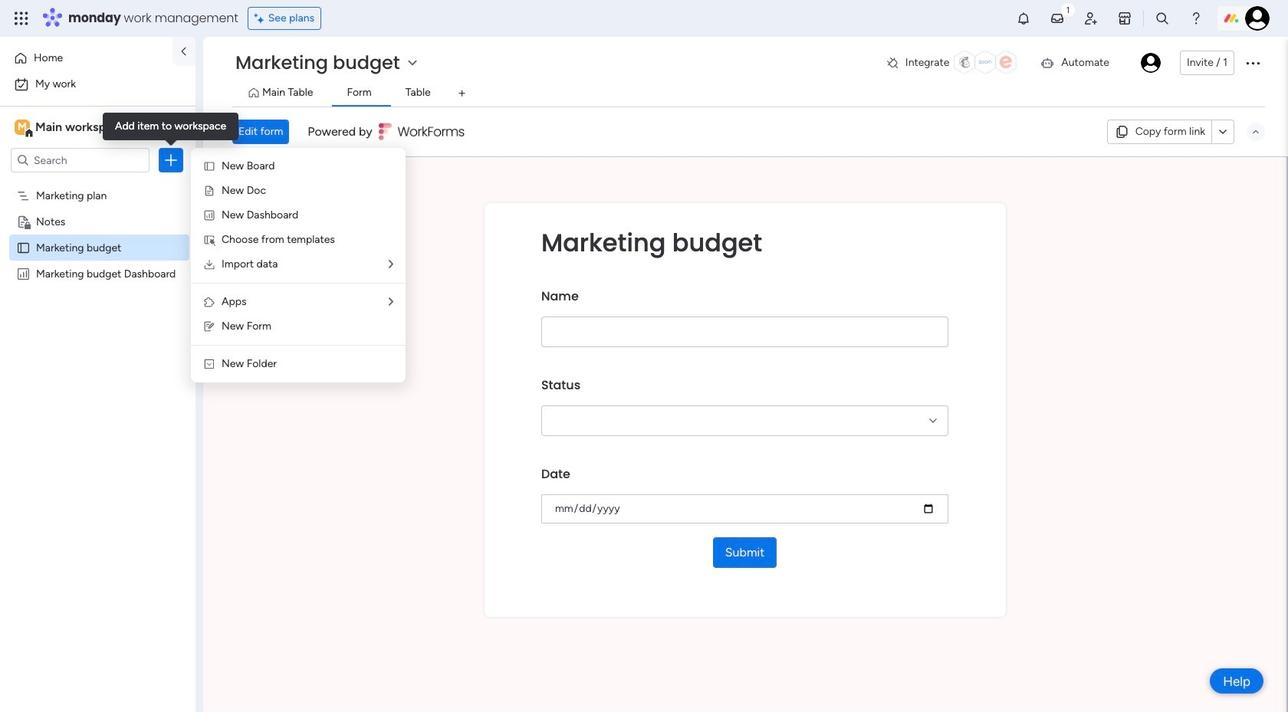 Task type: locate. For each thing, give the bounding box(es) containing it.
workspace selection element
[[15, 118, 128, 138]]

list arrow image
[[389, 259, 393, 270], [389, 297, 393, 308]]

menu
[[191, 148, 406, 383]]

new folder image
[[203, 358, 216, 370]]

1 group from the top
[[541, 277, 949, 366]]

1 vertical spatial list arrow image
[[389, 297, 393, 308]]

search everything image
[[1155, 11, 1170, 26]]

0 vertical spatial list arrow image
[[389, 259, 393, 270]]

2 vertical spatial option
[[0, 181, 196, 184]]

workforms logo image
[[379, 120, 465, 144]]

0 vertical spatial kendall parks image
[[1246, 6, 1270, 31]]

private board image
[[16, 214, 31, 229]]

tab
[[450, 81, 475, 106]]

update feed image
[[1050, 11, 1065, 26]]

Search in workspace field
[[32, 151, 128, 169]]

list arrow image for apps icon
[[389, 297, 393, 308]]

list box
[[0, 179, 196, 494]]

3 group from the top
[[541, 455, 949, 538]]

add view image
[[459, 88, 465, 99]]

group
[[541, 277, 949, 366], [541, 366, 949, 455], [541, 455, 949, 538]]

new board image
[[203, 160, 216, 173]]

public board image
[[16, 240, 31, 255]]

1 list arrow image from the top
[[389, 259, 393, 270]]

1 vertical spatial kendall parks image
[[1141, 53, 1161, 73]]

list arrow image for import data icon
[[389, 259, 393, 270]]

kendall parks image
[[1246, 6, 1270, 31], [1141, 53, 1161, 73]]

choose from templates image
[[203, 234, 216, 246]]

form image
[[203, 321, 216, 333]]

workspace image
[[15, 119, 30, 136]]

tab list
[[232, 81, 1266, 107]]

0 horizontal spatial kendall parks image
[[1141, 53, 1161, 73]]

new dashboard image
[[203, 209, 216, 222]]

kendall parks image up options icon on the right
[[1246, 6, 1270, 31]]

option
[[9, 46, 163, 71], [9, 72, 186, 97], [0, 181, 196, 184]]

apps image
[[203, 296, 216, 308]]

options image
[[163, 153, 179, 168]]

kendall parks image down the search everything image
[[1141, 53, 1161, 73]]

form form
[[203, 157, 1287, 713]]

2 list arrow image from the top
[[389, 297, 393, 308]]

select product image
[[14, 11, 29, 26]]



Task type: describe. For each thing, give the bounding box(es) containing it.
see plans image
[[254, 10, 268, 27]]

monday marketplace image
[[1118, 11, 1133, 26]]

import data image
[[203, 258, 216, 271]]

Choose a date date field
[[541, 495, 949, 524]]

help image
[[1189, 11, 1204, 26]]

1 vertical spatial option
[[9, 72, 186, 97]]

notifications image
[[1016, 11, 1032, 26]]

options image
[[1244, 54, 1263, 72]]

service icon image
[[203, 185, 216, 197]]

2 group from the top
[[541, 366, 949, 455]]

0 vertical spatial option
[[9, 46, 163, 71]]

collapse image
[[1250, 126, 1263, 138]]

invite members image
[[1084, 11, 1099, 26]]

1 horizontal spatial kendall parks image
[[1246, 6, 1270, 31]]

public dashboard image
[[16, 266, 31, 281]]

name text field
[[541, 317, 949, 347]]

1 image
[[1062, 1, 1075, 18]]



Task type: vqa. For each thing, say whether or not it's contained in the screenshot.
online
no



